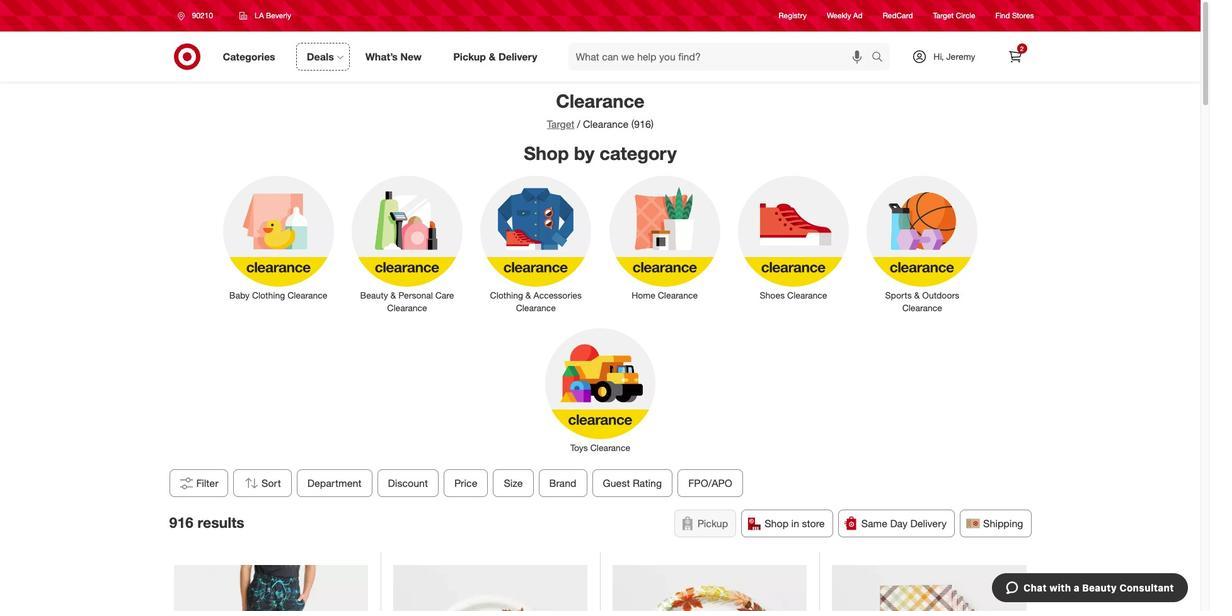 Task type: vqa. For each thing, say whether or not it's contained in the screenshot.
2 link
yes



Task type: describe. For each thing, give the bounding box(es) containing it.
categories
[[223, 50, 275, 63]]

weekly ad
[[827, 11, 863, 20]]

shop in store
[[765, 518, 825, 530]]

fpo/apo button
[[677, 470, 743, 498]]

size button
[[493, 470, 533, 498]]

shop by category
[[524, 142, 677, 164]]

(916)
[[631, 118, 654, 130]]

sort
[[261, 477, 281, 490]]

la
[[255, 11, 264, 20]]

home clearance link
[[600, 174, 729, 302]]

baby clothing clearance link
[[214, 174, 343, 302]]

clearance target / clearance (916)
[[547, 90, 654, 130]]

shoes clearance
[[760, 290, 827, 301]]

916
[[169, 514, 193, 531]]

sports & outdoors clearance
[[885, 290, 960, 313]]

stores
[[1012, 11, 1034, 20]]

shoes
[[760, 290, 785, 301]]

beauty
[[360, 290, 388, 301]]

registry link
[[779, 10, 807, 21]]

2
[[1020, 45, 1024, 52]]

in
[[791, 518, 799, 530]]

clothing inside clothing & accessories clearance
[[490, 290, 523, 301]]

fpo/apo
[[688, 477, 732, 490]]

la beverly
[[255, 11, 291, 20]]

beauty & personal care clearance
[[360, 290, 454, 313]]

registry
[[779, 11, 807, 20]]

pickup for pickup & delivery
[[453, 50, 486, 63]]

what's new
[[365, 50, 422, 63]]

sports & outdoors clearance link
[[858, 174, 987, 315]]

search button
[[866, 43, 897, 73]]

size
[[504, 477, 523, 490]]

deals link
[[296, 43, 350, 71]]

& for sports
[[914, 290, 920, 301]]

redcard
[[883, 11, 913, 20]]

store
[[802, 518, 825, 530]]

accessories
[[534, 290, 582, 301]]

1 horizontal spatial target
[[933, 11, 954, 20]]

shop in store button
[[741, 510, 833, 538]]

target circle link
[[933, 10, 976, 21]]

weekly ad link
[[827, 10, 863, 21]]

guest
[[603, 477, 630, 490]]

results
[[197, 514, 244, 531]]

care
[[435, 290, 454, 301]]

pickup & delivery
[[453, 50, 537, 63]]

filter button
[[169, 470, 228, 498]]

what's new link
[[355, 43, 438, 71]]

clearance inside sports & outdoors clearance
[[902, 303, 942, 313]]

find stores
[[996, 11, 1034, 20]]

category
[[600, 142, 677, 164]]

clearance inside clothing & accessories clearance
[[516, 303, 556, 313]]

What can we help you find? suggestions appear below search field
[[568, 43, 875, 71]]

personal
[[399, 290, 433, 301]]

shop for shop by category
[[524, 142, 569, 164]]

same
[[861, 518, 888, 530]]

baby clothing clearance
[[229, 290, 327, 301]]

outdoors
[[922, 290, 960, 301]]

target link
[[547, 118, 575, 130]]

1 clothing from the left
[[252, 290, 285, 301]]

price
[[454, 477, 477, 490]]

shoes clearance link
[[729, 174, 858, 302]]

& for pickup
[[489, 50, 496, 63]]

la beverly button
[[231, 4, 299, 27]]

find stores link
[[996, 10, 1034, 21]]

home
[[632, 290, 655, 301]]

find
[[996, 11, 1010, 20]]

discount
[[388, 477, 428, 490]]

by
[[574, 142, 595, 164]]

pickup & delivery link
[[443, 43, 553, 71]]



Task type: locate. For each thing, give the bounding box(es) containing it.
clothing & accessories clearance
[[490, 290, 582, 313]]

pickup inside button
[[698, 518, 728, 530]]

brand button
[[538, 470, 587, 498]]

20ct thanksgiving plaid snack plate - spritz™ image
[[393, 565, 587, 611], [393, 565, 587, 611]]

baby
[[229, 290, 250, 301]]

clothing & accessories clearance link
[[472, 174, 600, 315]]

delivery inside 'button'
[[910, 518, 947, 530]]

& inside pickup & delivery link
[[489, 50, 496, 63]]

shop inside the shop in store button
[[765, 518, 789, 530]]

price button
[[444, 470, 488, 498]]

jeremy
[[946, 51, 975, 62]]

beverly
[[266, 11, 291, 20]]

shop for shop in store
[[765, 518, 789, 530]]

1 horizontal spatial pickup
[[698, 518, 728, 530]]

90210
[[192, 11, 213, 20]]

target circle
[[933, 11, 976, 20]]

weekly
[[827, 11, 851, 20]]

1 horizontal spatial delivery
[[910, 518, 947, 530]]

delivery for pickup & delivery
[[499, 50, 537, 63]]

0 vertical spatial shop
[[524, 142, 569, 164]]

shipping
[[983, 518, 1023, 530]]

clothing
[[252, 290, 285, 301], [490, 290, 523, 301]]

0 horizontal spatial target
[[547, 118, 575, 130]]

pickup for pickup
[[698, 518, 728, 530]]

916 results
[[169, 514, 244, 531]]

sports
[[885, 290, 912, 301]]

what's
[[365, 50, 398, 63]]

shop left "in"
[[765, 518, 789, 530]]

clothing left accessories
[[490, 290, 523, 301]]

redcard link
[[883, 10, 913, 21]]

circle
[[956, 11, 976, 20]]

guest rating
[[603, 477, 662, 490]]

hi,
[[934, 51, 944, 62]]

delivery
[[499, 50, 537, 63], [910, 518, 947, 530]]

2 clothing from the left
[[490, 290, 523, 301]]

pickup button
[[674, 510, 736, 538]]

&
[[489, 50, 496, 63], [391, 290, 396, 301], [526, 290, 531, 301], [914, 290, 920, 301]]

discount button
[[377, 470, 438, 498]]

delivery for same day delivery
[[910, 518, 947, 530]]

pickup
[[453, 50, 486, 63], [698, 518, 728, 530]]

target
[[933, 11, 954, 20], [547, 118, 575, 130]]

/
[[577, 118, 580, 130]]

1 vertical spatial target
[[547, 118, 575, 130]]

1 horizontal spatial shop
[[765, 518, 789, 530]]

& inside sports & outdoors clearance
[[914, 290, 920, 301]]

2 link
[[1001, 43, 1029, 71]]

1 horizontal spatial clothing
[[490, 290, 523, 301]]

clearance
[[556, 90, 645, 112], [583, 118, 629, 130], [288, 290, 327, 301], [658, 290, 698, 301], [787, 290, 827, 301], [387, 303, 427, 313], [516, 303, 556, 313], [902, 303, 942, 313], [590, 443, 630, 453]]

categories link
[[212, 43, 291, 71]]

target left circle
[[933, 11, 954, 20]]

& inside clothing & accessories clearance
[[526, 290, 531, 301]]

0 vertical spatial delivery
[[499, 50, 537, 63]]

20ct thanksgiving plaid guest towel - spritz™ image
[[832, 565, 1027, 611], [832, 565, 1027, 611]]

rating
[[633, 477, 662, 490]]

target inside clearance target / clearance (916)
[[547, 118, 575, 130]]

deals
[[307, 50, 334, 63]]

department
[[307, 477, 361, 490]]

0 vertical spatial target
[[933, 11, 954, 20]]

0 horizontal spatial shop
[[524, 142, 569, 164]]

ad
[[853, 11, 863, 20]]

home clearance
[[632, 290, 698, 301]]

day
[[890, 518, 908, 530]]

1 vertical spatial delivery
[[910, 518, 947, 530]]

0 horizontal spatial pickup
[[453, 50, 486, 63]]

beauty & personal care clearance link
[[343, 174, 472, 315]]

filter
[[196, 477, 218, 490]]

shop
[[524, 142, 569, 164], [765, 518, 789, 530]]

same day delivery button
[[838, 510, 955, 538]]

clearance inside beauty & personal care clearance
[[387, 303, 427, 313]]

0 horizontal spatial clothing
[[252, 290, 285, 301]]

pickup right new
[[453, 50, 486, 63]]

brand
[[549, 477, 576, 490]]

search
[[866, 51, 897, 64]]

1 vertical spatial pickup
[[698, 518, 728, 530]]

1 vertical spatial shop
[[765, 518, 789, 530]]

0 horizontal spatial delivery
[[499, 50, 537, 63]]

0 vertical spatial pickup
[[453, 50, 486, 63]]

toys clearance
[[570, 443, 630, 453]]

hi, jeremy
[[934, 51, 975, 62]]

& for clothing
[[526, 290, 531, 301]]

same day delivery
[[861, 518, 947, 530]]

shipping button
[[960, 510, 1032, 538]]

90210 button
[[169, 4, 226, 27]]

department button
[[296, 470, 372, 498]]

& inside beauty & personal care clearance
[[391, 290, 396, 301]]

& for beauty
[[391, 290, 396, 301]]

boys' hybrid shorts - all in motion™ image
[[174, 565, 368, 611], [174, 565, 368, 611]]

new
[[400, 50, 422, 63]]

guest rating button
[[592, 470, 672, 498]]

shop down target link
[[524, 142, 569, 164]]

toys clearance link
[[536, 326, 665, 455]]

target left /
[[547, 118, 575, 130]]

10ct thanksgiving leaves pattern dinner plate - spritz™ image
[[613, 565, 807, 611], [613, 565, 807, 611]]

toys
[[570, 443, 588, 453]]

clothing right baby
[[252, 290, 285, 301]]

sort button
[[233, 470, 291, 498]]

pickup down fpo/apo at the bottom right of the page
[[698, 518, 728, 530]]



